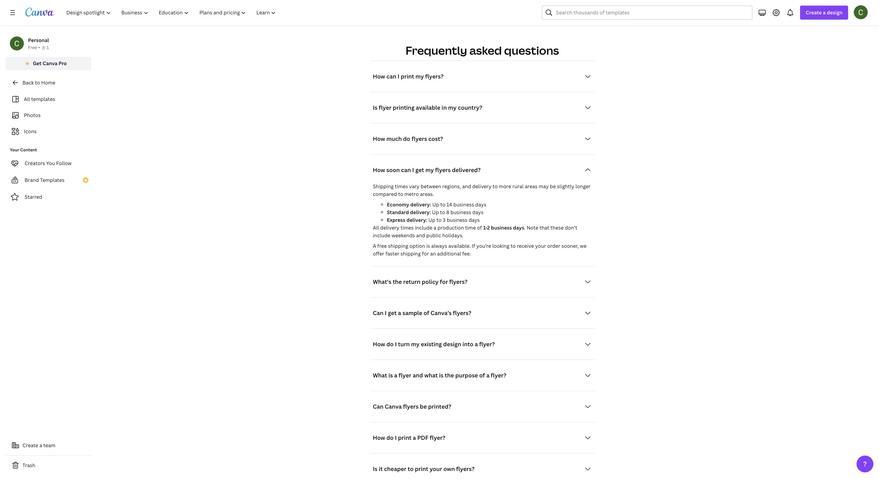 Task type: locate. For each thing, give the bounding box(es) containing it.
more
[[499, 183, 511, 190]]

do for print
[[387, 435, 394, 442]]

for right policy
[[440, 278, 448, 286]]

is it cheaper to print your own flyers? button
[[370, 463, 595, 477]]

all
[[24, 96, 30, 102], [373, 225, 379, 231]]

1 vertical spatial delivery
[[380, 225, 399, 231]]

2 vertical spatial do
[[387, 435, 394, 442]]

for left an
[[422, 251, 429, 257]]

1 vertical spatial be
[[420, 403, 427, 411]]

0 vertical spatial is
[[373, 104, 378, 112]]

0 horizontal spatial flyer
[[379, 104, 392, 112]]

2 vertical spatial flyers
[[403, 403, 419, 411]]

1 vertical spatial include
[[373, 232, 390, 239]]

2 vertical spatial flyer?
[[430, 435, 445, 442]]

get
[[416, 166, 424, 174], [388, 310, 397, 317]]

can up printing in the left top of the page
[[387, 73, 396, 80]]

home
[[41, 79, 55, 86]]

can i get a sample of canva's flyers?
[[373, 310, 471, 317]]

0 vertical spatial delivery:
[[410, 202, 431, 208]]

1 vertical spatial create
[[22, 443, 38, 449]]

1-
[[483, 225, 487, 231]]

to right cheaper on the bottom of the page
[[408, 466, 414, 474]]

1 horizontal spatial delivery
[[472, 183, 492, 190]]

how for how can i print my flyers?
[[373, 73, 385, 80]]

0 vertical spatial can
[[373, 310, 384, 317]]

brand templates
[[25, 177, 65, 184]]

3 how from the top
[[373, 166, 385, 174]]

2 horizontal spatial is
[[439, 372, 444, 380]]

canva inside button
[[43, 60, 57, 67]]

create
[[806, 9, 822, 16], [22, 443, 38, 449]]

up left the 8
[[432, 209, 439, 216]]

5 how from the top
[[373, 435, 385, 442]]

0 vertical spatial be
[[550, 183, 556, 190]]

i for flyers?
[[398, 73, 400, 80]]

.
[[524, 225, 526, 231]]

how much do flyers cost? button
[[370, 132, 595, 146]]

holidays.
[[442, 232, 464, 239]]

0 vertical spatial of
[[477, 225, 482, 231]]

times
[[395, 183, 408, 190], [401, 225, 414, 231]]

0 horizontal spatial delivery
[[380, 225, 399, 231]]

design inside dropdown button
[[443, 341, 461, 349]]

free
[[28, 45, 37, 51]]

design left the christina overa icon
[[827, 9, 843, 16]]

1 vertical spatial is
[[373, 466, 378, 474]]

personal
[[28, 37, 49, 44]]

1 vertical spatial times
[[401, 225, 414, 231]]

and left what
[[413, 372, 423, 380]]

top level navigation element
[[62, 6, 282, 20]]

do right much
[[403, 135, 410, 143]]

all templates
[[24, 96, 55, 102]]

0 vertical spatial get
[[416, 166, 424, 174]]

times up the weekends
[[401, 225, 414, 231]]

print left pdf
[[398, 435, 412, 442]]

1 horizontal spatial for
[[440, 278, 448, 286]]

delivery
[[472, 183, 492, 190], [380, 225, 399, 231]]

is
[[373, 104, 378, 112], [373, 466, 378, 474]]

back to home link
[[6, 76, 91, 90]]

3
[[443, 217, 446, 224]]

0 vertical spatial design
[[827, 9, 843, 16]]

to right back
[[35, 79, 40, 86]]

i inside how do i print a pdf flyer? dropdown button
[[395, 435, 397, 442]]

and
[[462, 183, 471, 190], [416, 232, 425, 239], [413, 372, 423, 380]]

canva down what
[[385, 403, 402, 411]]

is left it at the left bottom
[[373, 466, 378, 474]]

i left 'sample'
[[385, 310, 387, 317]]

get up vary
[[416, 166, 424, 174]]

0 vertical spatial create
[[806, 9, 822, 16]]

and right 'regions,' at top right
[[462, 183, 471, 190]]

it
[[379, 466, 383, 474]]

i up printing in the left top of the page
[[398, 73, 400, 80]]

the left return
[[393, 278, 402, 286]]

i inside how can i print my flyers? dropdown button
[[398, 73, 400, 80]]

trash
[[22, 463, 35, 469]]

can right soon
[[401, 166, 411, 174]]

1 vertical spatial all
[[373, 225, 379, 231]]

additional
[[437, 251, 461, 257]]

0 vertical spatial times
[[395, 183, 408, 190]]

1 vertical spatial the
[[445, 372, 454, 380]]

create inside dropdown button
[[806, 9, 822, 16]]

2 vertical spatial of
[[479, 372, 485, 380]]

is inside is flyer printing available in my country? dropdown button
[[373, 104, 378, 112]]

how for how do i print a pdf flyer?
[[373, 435, 385, 442]]

icons link
[[10, 125, 87, 138]]

looking
[[492, 243, 510, 250]]

1 can from the top
[[373, 310, 384, 317]]

delivery down how soon can i get my flyers delivered? dropdown button
[[472, 183, 492, 190]]

can down what's
[[373, 310, 384, 317]]

frequently
[[406, 43, 467, 58]]

1 is from the top
[[373, 104, 378, 112]]

that
[[540, 225, 549, 231]]

1 horizontal spatial can
[[401, 166, 411, 174]]

is left printing in the left top of the page
[[373, 104, 378, 112]]

0 horizontal spatial is
[[389, 372, 393, 380]]

to up economy
[[398, 191, 403, 198]]

1 horizontal spatial include
[[415, 225, 432, 231]]

1 how from the top
[[373, 73, 385, 80]]

0 horizontal spatial create
[[22, 443, 38, 449]]

0 vertical spatial shipping
[[388, 243, 408, 250]]

flyer left printing in the left top of the page
[[379, 104, 392, 112]]

1 horizontal spatial canva
[[385, 403, 402, 411]]

1 vertical spatial flyer
[[399, 372, 411, 380]]

much
[[387, 135, 402, 143]]

do inside "dropdown button"
[[403, 135, 410, 143]]

1 vertical spatial for
[[440, 278, 448, 286]]

design left 'into'
[[443, 341, 461, 349]]

0 vertical spatial canva
[[43, 60, 57, 67]]

1 vertical spatial your
[[430, 466, 442, 474]]

include up 'public'
[[415, 225, 432, 231]]

to inside a free shipping option is always available. if you're looking to receive your order sooner, we offer faster shipping for an additional fee.
[[511, 243, 516, 250]]

is inside is it cheaper to print your own flyers? dropdown button
[[373, 466, 378, 474]]

questions
[[504, 43, 559, 58]]

2 vertical spatial delivery:
[[407, 217, 427, 224]]

how
[[373, 73, 385, 80], [373, 135, 385, 143], [373, 166, 385, 174], [373, 341, 385, 349], [373, 435, 385, 442]]

available
[[416, 104, 440, 112]]

how soon can i get my flyers delivered? button
[[370, 163, 595, 177]]

0 vertical spatial print
[[401, 73, 414, 80]]

shipping down option
[[401, 251, 421, 257]]

creators you follow link
[[6, 157, 91, 171]]

flyer? right pdf
[[430, 435, 445, 442]]

for
[[422, 251, 429, 257], [440, 278, 448, 286]]

1 horizontal spatial the
[[445, 372, 454, 380]]

i
[[398, 73, 400, 80], [412, 166, 414, 174], [385, 310, 387, 317], [395, 341, 397, 349], [395, 435, 397, 442]]

can for can i get a sample of canva's flyers?
[[373, 310, 384, 317]]

1 vertical spatial can
[[401, 166, 411, 174]]

can canva flyers be printed? button
[[370, 400, 595, 414]]

flyers left printed?
[[403, 403, 419, 411]]

you
[[46, 160, 55, 167]]

include up free
[[373, 232, 390, 239]]

to inside dropdown button
[[408, 466, 414, 474]]

the left purpose
[[445, 372, 454, 380]]

be left printed?
[[420, 403, 427, 411]]

create for create a team
[[22, 443, 38, 449]]

brand
[[25, 177, 39, 184]]

2 is from the top
[[373, 466, 378, 474]]

print
[[401, 73, 414, 80], [398, 435, 412, 442], [415, 466, 428, 474]]

days up time
[[469, 217, 480, 224]]

0 horizontal spatial canva
[[43, 60, 57, 67]]

1 vertical spatial and
[[416, 232, 425, 239]]

do up cheaper on the bottom of the page
[[387, 435, 394, 442]]

compared
[[373, 191, 397, 198]]

0 horizontal spatial all
[[24, 96, 30, 102]]

areas
[[525, 183, 538, 190]]

your left own
[[430, 466, 442, 474]]

flyer? right 'into'
[[479, 341, 495, 349]]

0 vertical spatial flyers
[[412, 135, 427, 143]]

to right looking
[[511, 243, 516, 250]]

flyers
[[412, 135, 427, 143], [435, 166, 451, 174], [403, 403, 419, 411]]

flyer right what
[[399, 372, 411, 380]]

be right may
[[550, 183, 556, 190]]

content
[[20, 147, 37, 153]]

create inside button
[[22, 443, 38, 449]]

1 vertical spatial get
[[388, 310, 397, 317]]

is flyer printing available in my country? button
[[370, 101, 595, 115]]

Search search field
[[556, 6, 748, 19]]

starred
[[25, 194, 42, 200]]

shipping up faster
[[388, 243, 408, 250]]

2 vertical spatial and
[[413, 372, 423, 380]]

times up metro
[[395, 183, 408, 190]]

0 vertical spatial for
[[422, 251, 429, 257]]

create for create a design
[[806, 9, 822, 16]]

pro
[[59, 60, 67, 67]]

business
[[454, 202, 474, 208], [451, 209, 471, 216], [447, 217, 468, 224], [491, 225, 512, 231]]

and up option
[[416, 232, 425, 239]]

1 vertical spatial do
[[387, 341, 394, 349]]

flyers left cost?
[[412, 135, 427, 143]]

0 horizontal spatial the
[[393, 278, 402, 286]]

2 can from the top
[[373, 403, 384, 411]]

standard
[[387, 209, 409, 216]]

0 horizontal spatial your
[[430, 466, 442, 474]]

to left "more"
[[493, 183, 498, 190]]

what is a flyer and what is the purpose of a flyer? button
[[370, 369, 595, 383]]

1 horizontal spatial design
[[827, 9, 843, 16]]

regions,
[[442, 183, 461, 190]]

print for a
[[398, 435, 412, 442]]

flyer? right purpose
[[491, 372, 506, 380]]

2 vertical spatial print
[[415, 466, 428, 474]]

flyers up 'regions,' at top right
[[435, 166, 451, 174]]

can
[[373, 310, 384, 317], [373, 403, 384, 411]]

1 horizontal spatial is
[[426, 243, 430, 250]]

canva left pro
[[43, 60, 57, 67]]

i left pdf
[[395, 435, 397, 442]]

can
[[387, 73, 396, 80], [401, 166, 411, 174]]

1 vertical spatial design
[[443, 341, 461, 349]]

public
[[426, 232, 441, 239]]

do left turn
[[387, 341, 394, 349]]

metro
[[405, 191, 419, 198]]

delivered?
[[452, 166, 481, 174]]

i for pdf
[[395, 435, 397, 442]]

do
[[403, 135, 410, 143], [387, 341, 394, 349], [387, 435, 394, 442]]

my up between
[[426, 166, 434, 174]]

christina overa image
[[854, 5, 868, 19]]

canva inside dropdown button
[[385, 403, 402, 411]]

in
[[442, 104, 447, 112]]

purpose
[[455, 372, 478, 380]]

flyers? right own
[[456, 466, 475, 474]]

what
[[373, 372, 387, 380]]

all for all delivery times include a production time of 1-2 business days
[[373, 225, 379, 231]]

0 vertical spatial and
[[462, 183, 471, 190]]

4 how from the top
[[373, 341, 385, 349]]

canva
[[43, 60, 57, 67], [385, 403, 402, 411]]

8
[[446, 209, 449, 216]]

1 horizontal spatial flyer
[[399, 372, 411, 380]]

can down what
[[373, 403, 384, 411]]

soon
[[387, 166, 400, 174]]

own
[[444, 466, 455, 474]]

0 horizontal spatial be
[[420, 403, 427, 411]]

0 horizontal spatial include
[[373, 232, 390, 239]]

up left the 3
[[429, 217, 435, 224]]

how for how soon can i get my flyers delivered?
[[373, 166, 385, 174]]

flyers? down the frequently
[[425, 73, 444, 80]]

print up printing in the left top of the page
[[401, 73, 414, 80]]

available.
[[448, 243, 471, 250]]

0 horizontal spatial for
[[422, 251, 429, 257]]

0 vertical spatial do
[[403, 135, 410, 143]]

note
[[527, 225, 538, 231]]

None search field
[[542, 6, 753, 20]]

1 horizontal spatial all
[[373, 225, 379, 231]]

1 horizontal spatial your
[[535, 243, 546, 250]]

how inside "dropdown button"
[[373, 135, 385, 143]]

time
[[465, 225, 476, 231]]

a inside button
[[39, 443, 42, 449]]

i left turn
[[395, 341, 397, 349]]

my right turn
[[411, 341, 420, 349]]

1 horizontal spatial be
[[550, 183, 556, 190]]

all up the "a"
[[373, 225, 379, 231]]

if
[[472, 243, 475, 250]]

times inside shipping times vary between regions, and delivery to more rural areas may be slightly longer compared to metro areas.
[[395, 183, 408, 190]]

0 vertical spatial delivery
[[472, 183, 492, 190]]

and inside shipping times vary between regions, and delivery to more rural areas may be slightly longer compared to metro areas.
[[462, 183, 471, 190]]

to left 14
[[440, 202, 446, 208]]

0 vertical spatial the
[[393, 278, 402, 286]]

your left order
[[535, 243, 546, 250]]

for inside dropdown button
[[440, 278, 448, 286]]

include
[[415, 225, 432, 231], [373, 232, 390, 239]]

0 horizontal spatial design
[[443, 341, 461, 349]]

i inside how do i turn my existing design into a flyer? dropdown button
[[395, 341, 397, 349]]

2 how from the top
[[373, 135, 385, 143]]

longer
[[576, 183, 591, 190]]

back to home
[[22, 79, 55, 86]]

0 vertical spatial your
[[535, 243, 546, 250]]

0 vertical spatial can
[[387, 73, 396, 80]]

days
[[475, 202, 486, 208], [473, 209, 484, 216], [469, 217, 480, 224], [513, 225, 524, 231]]

i up vary
[[412, 166, 414, 174]]

my
[[416, 73, 424, 80], [448, 104, 457, 112], [426, 166, 434, 174], [411, 341, 420, 349]]

of left 1-
[[477, 225, 482, 231]]

business up production
[[447, 217, 468, 224]]

0 vertical spatial all
[[24, 96, 30, 102]]

. note that these don't include weekends and public holidays.
[[373, 225, 578, 239]]

business right the 8
[[451, 209, 471, 216]]

1 vertical spatial can
[[373, 403, 384, 411]]

all left templates
[[24, 96, 30, 102]]

1 vertical spatial canva
[[385, 403, 402, 411]]

of right purpose
[[479, 372, 485, 380]]

1 horizontal spatial create
[[806, 9, 822, 16]]

1 vertical spatial print
[[398, 435, 412, 442]]

offer
[[373, 251, 384, 257]]

print right cheaper on the bottom of the page
[[415, 466, 428, 474]]

0 horizontal spatial can
[[387, 73, 396, 80]]

up left 14
[[433, 202, 439, 208]]

delivery down express at the left of the page
[[380, 225, 399, 231]]

of right 'sample'
[[424, 310, 429, 317]]

get left 'sample'
[[388, 310, 397, 317]]

flyer?
[[479, 341, 495, 349], [491, 372, 506, 380], [430, 435, 445, 442]]



Task type: vqa. For each thing, say whether or not it's contained in the screenshot.
Reels to the top
no



Task type: describe. For each thing, give the bounding box(es) containing it.
follow
[[56, 160, 72, 167]]

country?
[[458, 104, 482, 112]]

return
[[403, 278, 421, 286]]

is it cheaper to print your own flyers?
[[373, 466, 475, 474]]

for inside a free shipping option is always available. if you're looking to receive your order sooner, we offer faster shipping for an additional fee.
[[422, 251, 429, 257]]

how soon can i get my flyers delivered?
[[373, 166, 481, 174]]

2 vertical spatial up
[[429, 217, 435, 224]]

how do i turn my existing design into a flyer?
[[373, 341, 495, 349]]

create a team
[[22, 443, 55, 449]]

0 vertical spatial include
[[415, 225, 432, 231]]

14
[[447, 202, 452, 208]]

option
[[410, 243, 425, 250]]

and inside dropdown button
[[413, 372, 423, 380]]

canva for can
[[385, 403, 402, 411]]

sample
[[403, 310, 422, 317]]

how for how much do flyers cost?
[[373, 135, 385, 143]]

create a team button
[[6, 439, 91, 453]]

canva's
[[431, 310, 452, 317]]

is for is flyer printing available in my country?
[[373, 104, 378, 112]]

what's the return policy for flyers? button
[[370, 275, 595, 289]]

flyers inside "dropdown button"
[[412, 135, 427, 143]]

photos
[[24, 112, 41, 119]]

don't
[[565, 225, 578, 231]]

delivery inside shipping times vary between regions, and delivery to more rural areas may be slightly longer compared to metro areas.
[[472, 183, 492, 190]]

order
[[547, 243, 560, 250]]

a free shipping option is always available. if you're looking to receive your order sooner, we offer faster shipping for an additional fee.
[[373, 243, 587, 257]]

to left the 8
[[440, 209, 445, 216]]

free
[[377, 243, 387, 250]]

is inside a free shipping option is always available. if you're looking to receive your order sooner, we offer faster shipping for an additional fee.
[[426, 243, 430, 250]]

creators
[[25, 160, 45, 167]]

all for all templates
[[24, 96, 30, 102]]

what's the return policy for flyers?
[[373, 278, 468, 286]]

i inside how soon can i get my flyers delivered? dropdown button
[[412, 166, 414, 174]]

templates
[[40, 177, 65, 184]]

your inside a free shipping option is always available. if you're looking to receive your order sooner, we offer faster shipping for an additional fee.
[[535, 243, 546, 250]]

to left the 3
[[437, 217, 442, 224]]

trash link
[[6, 459, 91, 473]]

1 horizontal spatial get
[[416, 166, 424, 174]]

0 horizontal spatial get
[[388, 310, 397, 317]]

frequently asked questions
[[406, 43, 559, 58]]

how for how do i turn my existing design into a flyer?
[[373, 341, 385, 349]]

cost?
[[429, 135, 443, 143]]

photos link
[[10, 109, 87, 122]]

shipping
[[373, 183, 394, 190]]

i inside can i get a sample of canva's flyers? dropdown button
[[385, 310, 387, 317]]

1 vertical spatial flyer?
[[491, 372, 506, 380]]

0 vertical spatial flyer
[[379, 104, 392, 112]]

how do i turn my existing design into a flyer? button
[[370, 338, 595, 352]]

templates
[[31, 96, 55, 102]]

design inside dropdown button
[[827, 9, 843, 16]]

turn
[[398, 341, 410, 349]]

asked
[[470, 43, 502, 58]]

be inside dropdown button
[[420, 403, 427, 411]]

fee.
[[462, 251, 471, 257]]

how do i print a pdf flyer? button
[[370, 432, 595, 446]]

days left note
[[513, 225, 524, 231]]

printing
[[393, 104, 415, 112]]

create a design button
[[800, 6, 848, 20]]

flyers? right policy
[[449, 278, 468, 286]]

team
[[43, 443, 55, 449]]

how much do flyers cost?
[[373, 135, 443, 143]]

my right in
[[448, 104, 457, 112]]

0 vertical spatial up
[[433, 202, 439, 208]]

1 vertical spatial of
[[424, 310, 429, 317]]

cheaper
[[384, 466, 407, 474]]

what
[[424, 372, 438, 380]]

do for turn
[[387, 341, 394, 349]]

faster
[[386, 251, 399, 257]]

back
[[22, 79, 34, 86]]

production
[[438, 225, 464, 231]]

0 vertical spatial flyer?
[[479, 341, 495, 349]]

days up 1-
[[473, 209, 484, 216]]

i for existing
[[395, 341, 397, 349]]

may
[[539, 183, 549, 190]]

is flyer printing available in my country?
[[373, 104, 482, 112]]

a inside dropdown button
[[823, 9, 826, 16]]

1 vertical spatial up
[[432, 209, 439, 216]]

pdf
[[417, 435, 429, 442]]

2
[[487, 225, 490, 231]]

•
[[38, 45, 40, 51]]

express
[[387, 217, 405, 224]]

policy
[[422, 278, 439, 286]]

between
[[421, 183, 441, 190]]

get canva pro
[[33, 60, 67, 67]]

you're
[[477, 243, 491, 250]]

print for my
[[401, 73, 414, 80]]

business right 2
[[491, 225, 512, 231]]

include inside . note that these don't include weekends and public holidays.
[[373, 232, 390, 239]]

1 vertical spatial flyers
[[435, 166, 451, 174]]

and inside . note that these don't include weekends and public holidays.
[[416, 232, 425, 239]]

can for can canva flyers be printed?
[[373, 403, 384, 411]]

your inside dropdown button
[[430, 466, 442, 474]]

icons
[[24, 128, 37, 135]]

weekends
[[392, 232, 415, 239]]

into
[[463, 341, 474, 349]]

how do i print a pdf flyer?
[[373, 435, 445, 442]]

rural
[[513, 183, 524, 190]]

1 vertical spatial shipping
[[401, 251, 421, 257]]

create a design
[[806, 9, 843, 16]]

receive
[[517, 243, 534, 250]]

1 vertical spatial delivery:
[[410, 209, 431, 216]]

my down the frequently
[[416, 73, 424, 80]]

get canva pro button
[[6, 57, 91, 70]]

get
[[33, 60, 41, 67]]

an
[[430, 251, 436, 257]]

is for is it cheaper to print your own flyers?
[[373, 466, 378, 474]]

1
[[47, 45, 49, 51]]

sooner,
[[562, 243, 579, 250]]

can i get a sample of canva's flyers? button
[[370, 307, 595, 321]]

shipping times vary between regions, and delivery to more rural areas may be slightly longer compared to metro areas.
[[373, 183, 591, 198]]

a
[[373, 243, 376, 250]]

your
[[10, 147, 19, 153]]

these
[[551, 225, 564, 231]]

flyers? right canva's
[[453, 310, 471, 317]]

all templates link
[[10, 93, 87, 106]]

business right 14
[[454, 202, 474, 208]]

days down shipping times vary between regions, and delivery to more rural areas may be slightly longer compared to metro areas.
[[475, 202, 486, 208]]

be inside shipping times vary between regions, and delivery to more rural areas may be slightly longer compared to metro areas.
[[550, 183, 556, 190]]

starred link
[[6, 190, 91, 204]]

canva for get
[[43, 60, 57, 67]]

areas.
[[420, 191, 434, 198]]

existing
[[421, 341, 442, 349]]

what's
[[373, 278, 392, 286]]



